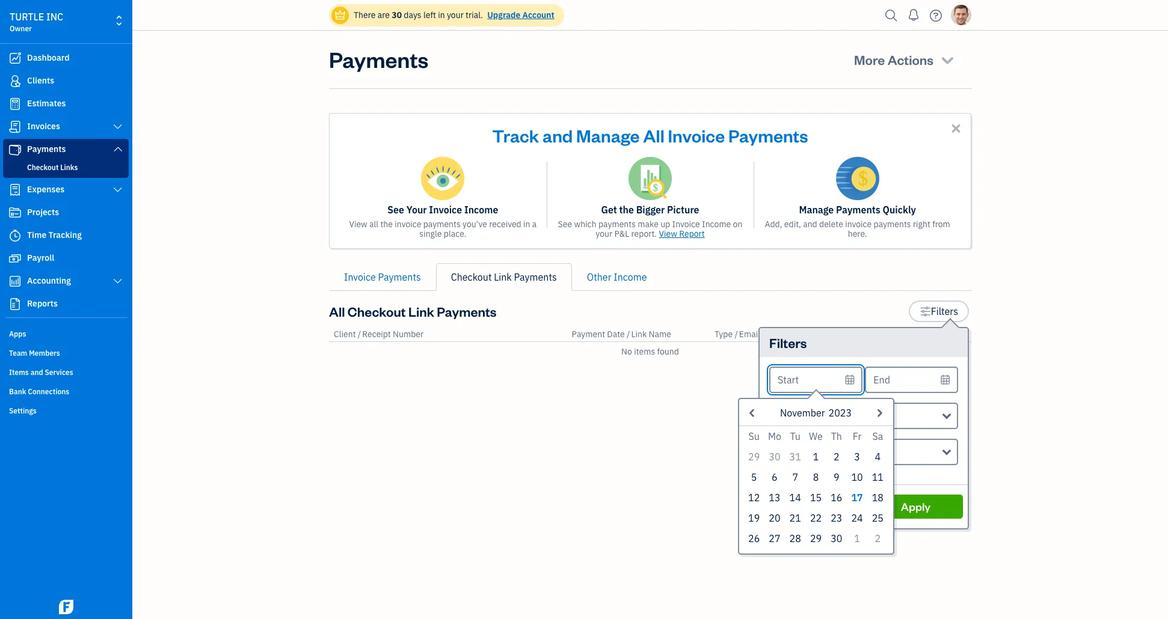 Task type: vqa. For each thing, say whether or not it's contained in the screenshot.


Task type: describe. For each thing, give the bounding box(es) containing it.
amount button
[[906, 329, 936, 340]]

17
[[851, 492, 863, 504]]

/ for client
[[358, 329, 361, 340]]

24
[[851, 512, 863, 524]]

received
[[489, 219, 521, 230]]

21
[[790, 512, 801, 524]]

1 horizontal spatial 30 button
[[826, 529, 847, 549]]

links
[[60, 163, 78, 172]]

4
[[875, 451, 881, 463]]

make
[[638, 219, 659, 230]]

no items found
[[621, 346, 679, 357]]

24 button
[[847, 508, 867, 529]]

29 for the bottom 29 button
[[810, 533, 822, 545]]

settings image
[[920, 304, 931, 319]]

22 button
[[806, 508, 826, 529]]

invoice for payments
[[845, 219, 872, 230]]

8 button
[[806, 467, 826, 488]]

clear button
[[769, 495, 864, 519]]

5 button
[[744, 467, 764, 488]]

checkout link payments link
[[436, 263, 572, 291]]

income inside the see your invoice income view all the invoice payments you've received in a single place.
[[464, 204, 498, 216]]

days
[[404, 10, 421, 20]]

7
[[792, 472, 798, 484]]

18 button
[[867, 488, 888, 508]]

26
[[748, 533, 760, 545]]

you've
[[463, 219, 487, 230]]

main element
[[0, 0, 162, 620]]

crown image
[[334, 9, 346, 21]]

checkout for checkout link payments
[[451, 271, 492, 283]]

client image
[[8, 75, 22, 87]]

there
[[354, 10, 376, 20]]

receipt
[[362, 329, 391, 340]]

view report
[[659, 229, 705, 239]]

project image
[[8, 207, 22, 219]]

chevrondown image
[[939, 51, 956, 68]]

apply button
[[869, 495, 963, 519]]

1 vertical spatial 1 button
[[847, 529, 867, 549]]

1 vertical spatial 30
[[769, 451, 780, 463]]

all checkout link payments
[[329, 303, 497, 320]]

0 horizontal spatial 30
[[392, 10, 402, 20]]

apps link
[[3, 325, 129, 343]]

bank connections
[[9, 387, 69, 396]]

2 vertical spatial checkout
[[348, 303, 406, 320]]

2 horizontal spatial link
[[631, 329, 647, 340]]

1 horizontal spatial view
[[659, 229, 677, 239]]

invoice payments link
[[329, 263, 436, 291]]

manage payments quickly image
[[836, 157, 879, 200]]

dashboard image
[[8, 52, 22, 64]]

payments inside see which payments make up invoice income on your p&l report.
[[598, 219, 636, 230]]

23 button
[[826, 508, 847, 529]]

28
[[790, 533, 801, 545]]

see your invoice income view all the invoice payments you've received in a single place.
[[349, 204, 537, 239]]

/ for type
[[735, 329, 738, 340]]

track
[[492, 124, 539, 147]]

tu
[[790, 431, 801, 443]]

manage inside manage payments quickly add, edit, and delete invoice payments right from here.
[[799, 204, 834, 216]]

type inside field
[[818, 410, 839, 422]]

payment date / link name
[[572, 329, 671, 340]]

accounting
[[27, 275, 71, 286]]

checkout links link
[[5, 161, 126, 175]]

payroll link
[[3, 248, 129, 269]]

found
[[657, 346, 679, 357]]

clients
[[27, 75, 54, 86]]

notifications image
[[904, 3, 923, 27]]

filters inside filters dropdown button
[[931, 306, 958, 318]]

1 horizontal spatial all
[[643, 124, 664, 147]]

place.
[[444, 229, 466, 239]]

edit,
[[784, 219, 801, 230]]

22
[[810, 512, 822, 524]]

bigger
[[636, 204, 665, 216]]

0 horizontal spatial all
[[329, 303, 345, 320]]

november
[[780, 407, 825, 419]]

more
[[854, 51, 885, 68]]

th
[[831, 431, 842, 443]]

apply
[[901, 500, 931, 514]]

payment for payment date / link name
[[572, 329, 605, 340]]

payments link
[[3, 139, 129, 161]]

chevron large down image for invoices
[[112, 122, 123, 132]]

amount
[[906, 329, 936, 340]]

26 button
[[744, 529, 764, 549]]

see for which
[[558, 219, 572, 230]]

and for services
[[30, 368, 43, 377]]

dashboard
[[27, 52, 70, 63]]

chevron large down image for expenses
[[112, 185, 123, 195]]

inc
[[46, 11, 63, 23]]

upgrade account link
[[485, 10, 554, 20]]

go to help image
[[926, 6, 946, 24]]

End date in MM/DD/YYYY format text field
[[865, 367, 958, 393]]

1 vertical spatial 2 button
[[867, 529, 888, 549]]

client / receipt number
[[334, 329, 424, 340]]

12 button
[[744, 488, 764, 508]]

account
[[522, 10, 554, 20]]

here.
[[848, 229, 867, 239]]

no
[[621, 346, 632, 357]]

0 vertical spatial manage
[[576, 124, 640, 147]]

19
[[748, 512, 760, 524]]

income inside other income link
[[614, 271, 647, 283]]

10
[[851, 472, 863, 484]]

estimates
[[27, 98, 66, 109]]

27
[[769, 533, 780, 545]]

chevron large down image for payments
[[112, 144, 123, 154]]

1 vertical spatial filters
[[769, 334, 807, 351]]

see which payments make up invoice income on your p&l report.
[[558, 219, 742, 239]]

Currency field
[[769, 439, 958, 466]]

your inside see which payments make up invoice income on your p&l report.
[[596, 229, 612, 239]]

2 / from the left
[[627, 329, 630, 340]]

date
[[607, 329, 625, 340]]

checkout links
[[27, 163, 78, 172]]

filters button
[[909, 301, 969, 322]]

0 horizontal spatial 29 button
[[744, 447, 764, 467]]

chart image
[[8, 275, 22, 288]]

1 vertical spatial 29 button
[[806, 529, 826, 549]]

Start date in MM/DD/YYYY format text field
[[769, 367, 863, 393]]

from
[[932, 219, 950, 230]]

track and manage all invoice payments
[[492, 124, 808, 147]]

up
[[661, 219, 670, 230]]

invoice for your
[[395, 219, 421, 230]]

10 button
[[847, 467, 867, 488]]

money image
[[8, 253, 22, 265]]

accounting link
[[3, 271, 129, 292]]

25 button
[[867, 508, 888, 529]]

15 button
[[806, 488, 826, 508]]

1 vertical spatial link
[[408, 303, 434, 320]]

20
[[769, 512, 780, 524]]

25
[[872, 512, 884, 524]]

number
[[393, 329, 424, 340]]

13 button
[[764, 488, 785, 508]]

11
[[872, 472, 884, 484]]



Task type: locate. For each thing, give the bounding box(es) containing it.
1 vertical spatial payment
[[778, 410, 816, 422]]

1 horizontal spatial 29 button
[[806, 529, 826, 549]]

view right make
[[659, 229, 677, 239]]

members
[[29, 349, 60, 358]]

6
[[772, 472, 778, 484]]

income left on
[[702, 219, 731, 230]]

2 button down the 25
[[867, 529, 888, 549]]

type
[[714, 329, 733, 340], [818, 410, 839, 422]]

in left a
[[523, 219, 530, 230]]

Payment Type field
[[769, 403, 958, 429]]

connections
[[28, 387, 69, 396]]

1 button down 24
[[847, 529, 867, 549]]

payments down "quickly"
[[874, 219, 911, 230]]

and for manage
[[543, 124, 573, 147]]

3
[[854, 451, 860, 463]]

see for your
[[388, 204, 404, 216]]

income inside see which payments make up invoice income on your p&l report.
[[702, 219, 731, 230]]

link down received
[[494, 271, 512, 283]]

clear
[[803, 500, 830, 514]]

2 invoice from the left
[[845, 219, 872, 230]]

chevron large down image for accounting
[[112, 277, 123, 286]]

30 down the mo
[[769, 451, 780, 463]]

expense image
[[8, 184, 22, 196]]

and right items
[[30, 368, 43, 377]]

3 payments from the left
[[874, 219, 911, 230]]

0 horizontal spatial the
[[380, 219, 393, 230]]

3 / from the left
[[735, 329, 738, 340]]

checkout link payments
[[451, 271, 557, 283]]

0 horizontal spatial 1
[[813, 451, 819, 463]]

chevron large down image inside "accounting" link
[[112, 277, 123, 286]]

see inside the see your invoice income view all the invoice payments you've received in a single place.
[[388, 204, 404, 216]]

and inside manage payments quickly add, edit, and delete invoice payments right from here.
[[803, 219, 817, 230]]

2 for 2 button to the bottom
[[875, 533, 881, 545]]

grid containing su
[[744, 426, 888, 549]]

0 vertical spatial and
[[543, 124, 573, 147]]

checkout inside main element
[[27, 163, 59, 172]]

and right the "track"
[[543, 124, 573, 147]]

4 / from the left
[[938, 329, 941, 340]]

29 down 22
[[810, 533, 822, 545]]

2 horizontal spatial checkout
[[451, 271, 492, 283]]

team
[[9, 349, 27, 358]]

type left email
[[714, 329, 733, 340]]

2
[[834, 451, 839, 463], [875, 533, 881, 545]]

view inside the see your invoice income view all the invoice payments you've received in a single place.
[[349, 219, 367, 230]]

4 chevron large down image from the top
[[112, 277, 123, 286]]

1 / from the left
[[358, 329, 361, 340]]

0 horizontal spatial filters
[[769, 334, 807, 351]]

31 button
[[785, 447, 806, 467]]

2 vertical spatial and
[[30, 368, 43, 377]]

invoice down your
[[395, 219, 421, 230]]

2023
[[829, 407, 852, 419]]

0 vertical spatial 1 button
[[806, 447, 826, 467]]

1 horizontal spatial and
[[543, 124, 573, 147]]

payment type
[[778, 410, 839, 422]]

reports
[[27, 298, 58, 309]]

0 horizontal spatial link
[[408, 303, 434, 320]]

1 horizontal spatial 2 button
[[867, 529, 888, 549]]

filters up amount / status
[[931, 306, 958, 318]]

view left all
[[349, 219, 367, 230]]

/ for amount
[[938, 329, 941, 340]]

payments for add,
[[874, 219, 911, 230]]

payment for payment type
[[778, 410, 816, 422]]

2 horizontal spatial payments
[[874, 219, 911, 230]]

29 for the leftmost 29 button
[[748, 451, 760, 463]]

1 horizontal spatial filters
[[931, 306, 958, 318]]

1 vertical spatial and
[[803, 219, 817, 230]]

1 horizontal spatial income
[[614, 271, 647, 283]]

0 vertical spatial checkout
[[27, 163, 59, 172]]

1 horizontal spatial 1 button
[[847, 529, 867, 549]]

picture
[[667, 204, 699, 216]]

0 horizontal spatial 30 button
[[764, 447, 785, 467]]

all up get the bigger picture
[[643, 124, 664, 147]]

2 vertical spatial 30
[[831, 533, 842, 545]]

1 vertical spatial 1
[[854, 533, 860, 545]]

chevron large down image up payments link
[[112, 122, 123, 132]]

1 vertical spatial checkout
[[451, 271, 492, 283]]

0 vertical spatial income
[[464, 204, 498, 216]]

2 button down th
[[826, 447, 847, 467]]

owner
[[10, 24, 32, 33]]

0 horizontal spatial see
[[388, 204, 404, 216]]

1 horizontal spatial 29
[[810, 533, 822, 545]]

1 horizontal spatial manage
[[799, 204, 834, 216]]

2 payments from the left
[[598, 219, 636, 230]]

filters right email
[[769, 334, 807, 351]]

1 vertical spatial in
[[523, 219, 530, 230]]

0 horizontal spatial type
[[714, 329, 733, 340]]

type / email
[[714, 329, 760, 340]]

payments inside manage payments quickly add, edit, and delete invoice payments right from here.
[[836, 204, 880, 216]]

0 vertical spatial filters
[[931, 306, 958, 318]]

0 horizontal spatial your
[[447, 10, 464, 20]]

your left the p&l
[[596, 229, 612, 239]]

bank
[[9, 387, 26, 396]]

time
[[27, 230, 46, 241]]

close image
[[949, 122, 963, 135]]

2 horizontal spatial income
[[702, 219, 731, 230]]

checkout for checkout links
[[27, 163, 59, 172]]

1 chevron large down image from the top
[[112, 122, 123, 132]]

and right edit,
[[803, 219, 817, 230]]

2 horizontal spatial 30
[[831, 533, 842, 545]]

in inside the see your invoice income view all the invoice payments you've received in a single place.
[[523, 219, 530, 230]]

1 vertical spatial see
[[558, 219, 572, 230]]

31
[[790, 451, 801, 463]]

2 chevron large down image from the top
[[112, 144, 123, 154]]

2 down the 25
[[875, 533, 881, 545]]

add,
[[765, 219, 782, 230]]

1 for the leftmost the 1 'button'
[[813, 451, 819, 463]]

0 horizontal spatial payments
[[423, 219, 461, 230]]

the right get
[[619, 204, 634, 216]]

invoice inside manage payments quickly add, edit, and delete invoice payments right from here.
[[845, 219, 872, 230]]

20 button
[[764, 508, 785, 529]]

7 button
[[785, 467, 806, 488]]

/ right client
[[358, 329, 361, 340]]

1 vertical spatial your
[[596, 229, 612, 239]]

payments inside manage payments quickly add, edit, and delete invoice payments right from here.
[[874, 219, 911, 230]]

12
[[748, 492, 760, 504]]

filters
[[931, 306, 958, 318], [769, 334, 807, 351]]

0 horizontal spatial 1 button
[[806, 447, 826, 467]]

checkout up receipt
[[348, 303, 406, 320]]

0 vertical spatial 29 button
[[744, 447, 764, 467]]

search image
[[882, 6, 901, 24]]

email
[[739, 329, 760, 340]]

0 horizontal spatial manage
[[576, 124, 640, 147]]

settings link
[[3, 402, 129, 420]]

see inside see which payments make up invoice income on your p&l report.
[[558, 219, 572, 230]]

30 button up 6
[[764, 447, 785, 467]]

payment date button
[[572, 329, 625, 340]]

1 horizontal spatial invoice
[[845, 219, 872, 230]]

timer image
[[8, 230, 22, 242]]

and inside main element
[[30, 368, 43, 377]]

1 horizontal spatial payment
[[778, 410, 816, 422]]

0 vertical spatial 1
[[813, 451, 819, 463]]

invoices link
[[3, 116, 129, 138]]

/ left status in the right bottom of the page
[[938, 329, 941, 340]]

1 horizontal spatial 2
[[875, 533, 881, 545]]

1 vertical spatial manage
[[799, 204, 834, 216]]

a
[[532, 219, 537, 230]]

1 invoice from the left
[[395, 219, 421, 230]]

invoice inside see which payments make up invoice income on your p&l report.
[[672, 219, 700, 230]]

invoice right delete
[[845, 219, 872, 230]]

services
[[45, 368, 73, 377]]

2 for 2 button to the top
[[834, 451, 839, 463]]

settings
[[9, 407, 37, 416]]

chevron large down image inside invoices link
[[112, 122, 123, 132]]

your
[[406, 204, 427, 216]]

invoices
[[27, 121, 60, 132]]

estimate image
[[8, 98, 22, 110]]

1 horizontal spatial checkout
[[348, 303, 406, 320]]

mo
[[768, 431, 781, 443]]

link up items
[[631, 329, 647, 340]]

2 vertical spatial income
[[614, 271, 647, 283]]

checkout up expenses
[[27, 163, 59, 172]]

payments inside the see your invoice income view all the invoice payments you've received in a single place.
[[423, 219, 461, 230]]

0 vertical spatial in
[[438, 10, 445, 20]]

1 horizontal spatial link
[[494, 271, 512, 283]]

income right other
[[614, 271, 647, 283]]

in right left
[[438, 10, 445, 20]]

2 vertical spatial link
[[631, 329, 647, 340]]

0 horizontal spatial 29
[[748, 451, 760, 463]]

get
[[601, 204, 617, 216]]

invoice inside the see your invoice income view all the invoice payments you've received in a single place.
[[395, 219, 421, 230]]

1
[[813, 451, 819, 463], [854, 533, 860, 545]]

apps
[[9, 330, 26, 339]]

projects link
[[3, 202, 129, 224]]

0 vertical spatial 30
[[392, 10, 402, 20]]

payments down get
[[598, 219, 636, 230]]

0 horizontal spatial 2 button
[[826, 447, 847, 467]]

18
[[872, 492, 884, 504]]

on
[[733, 219, 742, 230]]

see
[[388, 204, 404, 216], [558, 219, 572, 230]]

actions
[[888, 51, 934, 68]]

see left your
[[388, 204, 404, 216]]

3 chevron large down image from the top
[[112, 185, 123, 195]]

0 horizontal spatial checkout
[[27, 163, 59, 172]]

27 button
[[764, 529, 785, 549]]

0 horizontal spatial view
[[349, 219, 367, 230]]

0 horizontal spatial in
[[438, 10, 445, 20]]

name
[[649, 329, 671, 340]]

report image
[[8, 298, 22, 310]]

invoice payments
[[344, 271, 421, 283]]

1 down 24
[[854, 533, 860, 545]]

team members link
[[3, 344, 129, 362]]

1 up 8
[[813, 451, 819, 463]]

1 vertical spatial 2
[[875, 533, 881, 545]]

/ right the date
[[627, 329, 630, 340]]

29 up 5
[[748, 451, 760, 463]]

1 horizontal spatial the
[[619, 204, 634, 216]]

chevron large down image up checkout links link at the left top
[[112, 144, 123, 154]]

0 vertical spatial payment
[[572, 329, 605, 340]]

30 right the are
[[392, 10, 402, 20]]

2 up the 9
[[834, 451, 839, 463]]

the right all
[[380, 219, 393, 230]]

0 horizontal spatial invoice
[[395, 219, 421, 230]]

team members
[[9, 349, 60, 358]]

client
[[334, 329, 356, 340]]

see your invoice income image
[[421, 157, 465, 200]]

9
[[834, 472, 839, 484]]

0 vertical spatial the
[[619, 204, 634, 216]]

freshbooks image
[[57, 600, 76, 615]]

1 vertical spatial 29
[[810, 533, 822, 545]]

view
[[349, 219, 367, 230], [659, 229, 677, 239]]

the inside the see your invoice income view all the invoice payments you've received in a single place.
[[380, 219, 393, 230]]

29 button down 22
[[806, 529, 826, 549]]

1 vertical spatial all
[[329, 303, 345, 320]]

time tracking
[[27, 230, 82, 241]]

payment left the date
[[572, 329, 605, 340]]

9 button
[[826, 467, 847, 488]]

fr
[[853, 431, 862, 443]]

payments inside main element
[[27, 144, 66, 155]]

1 horizontal spatial see
[[558, 219, 572, 230]]

30 button down 23
[[826, 529, 847, 549]]

more actions button
[[843, 45, 967, 74]]

29 button up 5
[[744, 447, 764, 467]]

invoice image
[[8, 121, 22, 133]]

14 button
[[785, 488, 806, 508]]

link up number on the bottom left of page
[[408, 303, 434, 320]]

0 horizontal spatial and
[[30, 368, 43, 377]]

1 horizontal spatial in
[[523, 219, 530, 230]]

type up th
[[818, 410, 839, 422]]

income up you've
[[464, 204, 498, 216]]

su
[[749, 431, 760, 443]]

see left which
[[558, 219, 572, 230]]

0 vertical spatial your
[[447, 10, 464, 20]]

other income
[[587, 271, 647, 283]]

payment inside field
[[778, 410, 816, 422]]

all up client
[[329, 303, 345, 320]]

payment up tu
[[778, 410, 816, 422]]

1 horizontal spatial 1
[[854, 533, 860, 545]]

0 vertical spatial link
[[494, 271, 512, 283]]

1 vertical spatial the
[[380, 219, 393, 230]]

your left trial.
[[447, 10, 464, 20]]

link
[[494, 271, 512, 283], [408, 303, 434, 320], [631, 329, 647, 340]]

0 horizontal spatial 2
[[834, 451, 839, 463]]

reports link
[[3, 294, 129, 315]]

invoice
[[668, 124, 725, 147], [429, 204, 462, 216], [672, 219, 700, 230], [344, 271, 376, 283]]

items and services
[[9, 368, 73, 377]]

all
[[369, 219, 378, 230]]

0 vertical spatial 29
[[748, 451, 760, 463]]

chevron large down image
[[112, 122, 123, 132], [112, 144, 123, 154], [112, 185, 123, 195], [112, 277, 123, 286]]

2 horizontal spatial and
[[803, 219, 817, 230]]

chevron large down image down payroll link
[[112, 277, 123, 286]]

21 button
[[785, 508, 806, 529]]

0 vertical spatial all
[[643, 124, 664, 147]]

1 vertical spatial type
[[818, 410, 839, 422]]

15
[[810, 492, 822, 504]]

upgrade
[[487, 10, 520, 20]]

19 button
[[744, 508, 764, 529]]

dashboard link
[[3, 48, 129, 69]]

get the bigger picture image
[[629, 157, 672, 200]]

0 horizontal spatial payment
[[572, 329, 605, 340]]

23
[[831, 512, 842, 524]]

payment
[[572, 329, 605, 340], [778, 410, 816, 422]]

invoice inside the see your invoice income view all the invoice payments you've received in a single place.
[[429, 204, 462, 216]]

11 button
[[867, 467, 888, 488]]

payments down your
[[423, 219, 461, 230]]

30 down 23
[[831, 533, 842, 545]]

1 payments from the left
[[423, 219, 461, 230]]

payment image
[[8, 144, 22, 156]]

0 vertical spatial 2
[[834, 451, 839, 463]]

1 button down we
[[806, 447, 826, 467]]

payments for income
[[423, 219, 461, 230]]

0 vertical spatial see
[[388, 204, 404, 216]]

checkout down the place.
[[451, 271, 492, 283]]

1 for the bottommost the 1 'button'
[[854, 533, 860, 545]]

chevron large down image inside payments link
[[112, 144, 123, 154]]

1 horizontal spatial your
[[596, 229, 612, 239]]

1 horizontal spatial type
[[818, 410, 839, 422]]

chevron large down image inside expenses link
[[112, 185, 123, 195]]

estimates link
[[3, 93, 129, 115]]

4 button
[[867, 447, 888, 467]]

other income link
[[572, 263, 662, 291]]

0 vertical spatial type
[[714, 329, 733, 340]]

0 vertical spatial 2 button
[[826, 447, 847, 467]]

/ left email
[[735, 329, 738, 340]]

1 horizontal spatial 30
[[769, 451, 780, 463]]

1 vertical spatial income
[[702, 219, 731, 230]]

0 horizontal spatial income
[[464, 204, 498, 216]]

chevron large down image down checkout links link at the left top
[[112, 185, 123, 195]]

1 vertical spatial 30 button
[[826, 529, 847, 549]]

1 horizontal spatial payments
[[598, 219, 636, 230]]

turtle
[[10, 11, 44, 23]]

manage payments quickly add, edit, and delete invoice payments right from here.
[[765, 204, 950, 239]]

grid
[[744, 426, 888, 549]]



